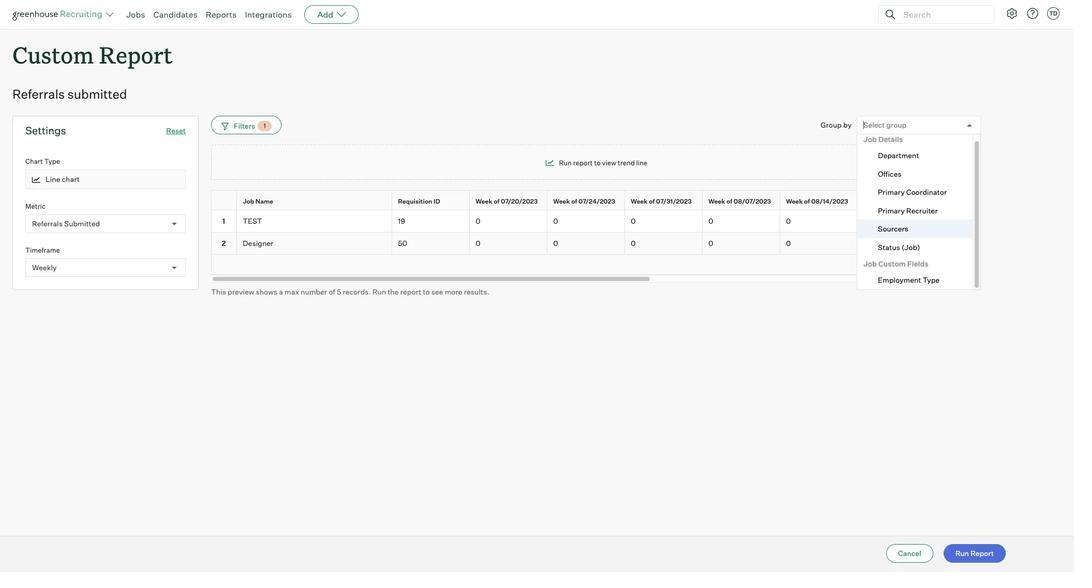 Task type: describe. For each thing, give the bounding box(es) containing it.
weekly
[[32, 263, 57, 272]]

td
[[1050, 10, 1058, 17]]

metric
[[25, 202, 46, 210]]

primary for primary recruiter
[[878, 206, 905, 215]]

preview
[[228, 288, 254, 296]]

2 cell
[[211, 233, 237, 255]]

row containing job name
[[211, 190, 1074, 213]]

week of 08/14/2023
[[786, 198, 848, 206]]

1 horizontal spatial to
[[594, 159, 601, 167]]

of for 08/28/2023
[[960, 198, 965, 206]]

records.
[[343, 288, 371, 296]]

of for 08/21/2023
[[882, 198, 888, 206]]

integrations
[[245, 9, 292, 20]]

add button
[[304, 5, 359, 24]]

1 cell
[[211, 211, 237, 233]]

report for run report
[[971, 550, 994, 558]]

a
[[279, 288, 283, 296]]

referrals submitted
[[12, 87, 127, 102]]

2
[[222, 239, 226, 248]]

week of 08/21/2023
[[864, 198, 926, 206]]

job for job custom fields
[[864, 260, 877, 269]]

number
[[301, 288, 327, 296]]

requisition id column header
[[392, 191, 472, 213]]

max
[[285, 288, 299, 296]]

08/14/2023
[[812, 198, 848, 206]]

07/24/2023
[[579, 198, 616, 206]]

week of 07/24/2023
[[553, 198, 616, 206]]

job custom fields
[[864, 260, 929, 269]]

0 horizontal spatial report
[[400, 288, 421, 296]]

timeframe
[[25, 246, 60, 254]]

job for job details
[[864, 135, 877, 144]]

job details
[[864, 135, 903, 144]]

job for job name
[[243, 198, 254, 206]]

referrals for referrals submitted
[[32, 219, 63, 228]]

week of 08/28/2023
[[942, 198, 1005, 206]]

the
[[388, 288, 399, 296]]

week of 07/20/2023
[[476, 198, 538, 206]]

08/07/2023
[[734, 198, 771, 206]]

of left 5 at the left of page
[[329, 288, 335, 296]]

run report to view trend line
[[559, 159, 648, 167]]

name
[[256, 198, 273, 206]]

see
[[432, 288, 443, 296]]

07/20/2023
[[501, 198, 538, 206]]

id
[[434, 198, 440, 206]]

08/21/2023
[[889, 198, 926, 206]]

this preview shows a max number of 5 records. run the report to see more results.
[[211, 288, 489, 296]]

add
[[317, 9, 333, 20]]

run report button
[[944, 545, 1006, 564]]

group
[[887, 121, 907, 130]]

cancel
[[898, 550, 922, 558]]

coordinator
[[907, 188, 947, 197]]

details
[[879, 135, 903, 144]]

0 vertical spatial 1
[[264, 122, 266, 130]]

recruiter
[[907, 206, 938, 215]]

table containing 1
[[211, 190, 1074, 275]]

candidates link
[[153, 9, 198, 20]]

status
[[878, 243, 900, 252]]

line
[[46, 175, 60, 184]]

type for employment type
[[923, 276, 940, 285]]

50
[[398, 239, 407, 248]]

select group
[[864, 121, 907, 130]]

week of 07/20/2023 column header
[[470, 191, 550, 213]]

integrations link
[[245, 9, 292, 20]]

configure image
[[1006, 7, 1019, 20]]

of for 07/20/2023
[[494, 198, 500, 206]]

run for run report
[[956, 550, 969, 558]]

reports link
[[206, 9, 237, 20]]

of for 07/31/2023
[[649, 198, 655, 206]]

19
[[398, 217, 405, 226]]

view
[[602, 159, 617, 167]]

submitted
[[67, 87, 127, 102]]

group by
[[821, 121, 852, 129]]

by
[[844, 121, 852, 129]]

week for week of 07/31/2023
[[631, 198, 648, 206]]

week of 07/31/2023 column header
[[625, 191, 705, 213]]



Task type: vqa. For each thing, say whether or not it's contained in the screenshot.
Francisco inside TEST San Francisco
no



Task type: locate. For each thing, give the bounding box(es) containing it.
week of 08/14/2023 column header
[[780, 191, 860, 213]]

referrals
[[12, 87, 65, 102], [32, 219, 63, 228]]

week down coordinator
[[942, 198, 958, 206]]

week
[[476, 198, 493, 206], [553, 198, 570, 206], [631, 198, 648, 206], [709, 198, 725, 206], [786, 198, 803, 206], [864, 198, 881, 206], [942, 198, 958, 206]]

requisition
[[398, 198, 432, 206]]

run for run report to view trend line
[[559, 159, 572, 167]]

report for custom report
[[99, 39, 173, 70]]

test
[[243, 217, 262, 226]]

type for chart type
[[44, 157, 60, 166]]

status (job)
[[878, 243, 920, 252]]

1 horizontal spatial report
[[573, 159, 593, 167]]

job inside column header
[[243, 198, 254, 206]]

report
[[573, 159, 593, 167], [400, 288, 421, 296]]

of left 08/21/2023
[[882, 198, 888, 206]]

1 vertical spatial type
[[923, 276, 940, 285]]

fields
[[908, 260, 929, 269]]

2 vertical spatial job
[[864, 260, 877, 269]]

candidates
[[153, 9, 198, 20]]

of left the 07/20/2023
[[494, 198, 500, 206]]

0 vertical spatial type
[[44, 157, 60, 166]]

1 vertical spatial 1
[[222, 217, 225, 226]]

table
[[211, 190, 1074, 275]]

week left the 07/20/2023
[[476, 198, 493, 206]]

week of 07/31/2023
[[631, 198, 692, 206]]

week for week of 07/24/2023
[[553, 198, 570, 206]]

custom
[[12, 39, 94, 70], [879, 260, 906, 269]]

results.
[[464, 288, 489, 296]]

employment type
[[878, 276, 940, 285]]

column header
[[211, 191, 239, 213]]

2 primary from the top
[[878, 206, 905, 215]]

of
[[494, 198, 500, 206], [571, 198, 577, 206], [649, 198, 655, 206], [727, 198, 733, 206], [804, 198, 810, 206], [882, 198, 888, 206], [960, 198, 965, 206], [329, 288, 335, 296]]

select
[[864, 121, 885, 130]]

run
[[559, 159, 572, 167], [373, 288, 386, 296], [956, 550, 969, 558]]

0 horizontal spatial 1
[[222, 217, 225, 226]]

0 vertical spatial run
[[559, 159, 572, 167]]

0 horizontal spatial custom
[[12, 39, 94, 70]]

custom report
[[12, 39, 173, 70]]

0 vertical spatial report
[[99, 39, 173, 70]]

6 week from the left
[[864, 198, 881, 206]]

row group
[[211, 211, 1074, 255]]

1 up 2
[[222, 217, 225, 226]]

week for week of 08/07/2023
[[709, 198, 725, 206]]

row
[[211, 190, 1074, 213], [211, 211, 1074, 233], [211, 233, 1074, 255]]

0 horizontal spatial to
[[423, 288, 430, 296]]

filter image
[[220, 122, 229, 131]]

0 vertical spatial referrals
[[12, 87, 65, 102]]

1 vertical spatial referrals
[[32, 219, 63, 228]]

of for 07/24/2023
[[571, 198, 577, 206]]

3 week from the left
[[631, 198, 648, 206]]

week of 07/24/2023 column header
[[548, 191, 627, 213]]

primary down week of 08/21/2023
[[878, 206, 905, 215]]

1 horizontal spatial run
[[559, 159, 572, 167]]

td button
[[1045, 5, 1062, 22]]

5
[[337, 288, 341, 296]]

requisition id
[[398, 198, 440, 206]]

7 week from the left
[[942, 198, 958, 206]]

to left the view
[[594, 159, 601, 167]]

1 vertical spatial primary
[[878, 206, 905, 215]]

line chart
[[46, 175, 80, 184]]

Search text field
[[901, 7, 985, 22]]

chart
[[25, 157, 43, 166]]

0 horizontal spatial report
[[99, 39, 173, 70]]

week of 08/07/2023
[[709, 198, 771, 206]]

filters
[[234, 122, 255, 130]]

shows
[[256, 288, 278, 296]]

job
[[864, 135, 877, 144], [243, 198, 254, 206], [864, 260, 877, 269]]

1 horizontal spatial type
[[923, 276, 940, 285]]

week left the '07/31/2023'
[[631, 198, 648, 206]]

(job)
[[902, 243, 920, 252]]

settings
[[25, 124, 66, 137]]

chart type
[[25, 157, 60, 166]]

td button
[[1048, 7, 1060, 20]]

0 horizontal spatial run
[[373, 288, 386, 296]]

week for week of 08/21/2023
[[864, 198, 881, 206]]

week of 08/07/2023 column header
[[703, 191, 783, 213]]

0 vertical spatial custom
[[12, 39, 94, 70]]

0
[[476, 217, 481, 226], [553, 217, 558, 226], [631, 217, 636, 226], [709, 217, 714, 226], [786, 217, 791, 226], [864, 217, 869, 226], [942, 217, 946, 226], [476, 239, 481, 248], [553, 239, 558, 248], [631, 239, 636, 248], [709, 239, 714, 248], [786, 239, 791, 248], [864, 239, 869, 248], [942, 239, 946, 248]]

report
[[99, 39, 173, 70], [971, 550, 994, 558]]

reports
[[206, 9, 237, 20]]

1 row from the top
[[211, 190, 1074, 213]]

week left 08/14/2023
[[786, 198, 803, 206]]

department
[[878, 151, 919, 160]]

07/31/2023
[[656, 198, 692, 206]]

2 vertical spatial run
[[956, 550, 969, 558]]

1 week from the left
[[476, 198, 493, 206]]

referrals for referrals submitted
[[12, 87, 65, 102]]

report left the view
[[573, 159, 593, 167]]

run report
[[956, 550, 994, 558]]

week for week of 08/28/2023
[[942, 198, 958, 206]]

0 vertical spatial to
[[594, 159, 601, 167]]

jobs link
[[126, 9, 145, 20]]

week down offices at top
[[864, 198, 881, 206]]

custom down greenhouse recruiting image
[[12, 39, 94, 70]]

2 week from the left
[[553, 198, 570, 206]]

jobs
[[126, 9, 145, 20]]

cancel button
[[887, 545, 933, 564]]

report right the the
[[400, 288, 421, 296]]

1 inside cell
[[222, 217, 225, 226]]

line
[[636, 159, 648, 167]]

referrals up settings
[[12, 87, 65, 102]]

job name
[[243, 198, 273, 206]]

chart
[[62, 175, 80, 184]]

week left '07/24/2023'
[[553, 198, 570, 206]]

this
[[211, 288, 226, 296]]

week left 08/07/2023 on the top of the page
[[709, 198, 725, 206]]

of left the '07/31/2023'
[[649, 198, 655, 206]]

custom down status
[[879, 260, 906, 269]]

reset link
[[166, 126, 186, 135]]

0 vertical spatial report
[[573, 159, 593, 167]]

to
[[594, 159, 601, 167], [423, 288, 430, 296]]

trend
[[618, 159, 635, 167]]

group
[[821, 121, 842, 129]]

1 right filters
[[264, 122, 266, 130]]

offices
[[878, 170, 902, 178]]

1 primary from the top
[[878, 188, 905, 197]]

of for 08/14/2023
[[804, 198, 810, 206]]

1 vertical spatial job
[[243, 198, 254, 206]]

week for week of 07/20/2023
[[476, 198, 493, 206]]

primary up week of 08/21/2023
[[878, 188, 905, 197]]

1 horizontal spatial report
[[971, 550, 994, 558]]

week for week of 08/14/2023
[[786, 198, 803, 206]]

of left 08/07/2023 on the top of the page
[[727, 198, 733, 206]]

of left '07/24/2023'
[[571, 198, 577, 206]]

primary for primary coordinator
[[878, 188, 905, 197]]

1 vertical spatial report
[[400, 288, 421, 296]]

row group containing 1
[[211, 211, 1074, 255]]

designer
[[243, 239, 273, 248]]

of for 08/07/2023
[[727, 198, 733, 206]]

3 row from the top
[[211, 233, 1074, 255]]

0 vertical spatial primary
[[878, 188, 905, 197]]

row containing 2
[[211, 233, 1074, 255]]

job name column header
[[237, 191, 394, 213]]

1 horizontal spatial 1
[[264, 122, 266, 130]]

2 horizontal spatial run
[[956, 550, 969, 558]]

primary recruiter
[[878, 206, 938, 215]]

1 vertical spatial to
[[423, 288, 430, 296]]

0 horizontal spatial type
[[44, 157, 60, 166]]

of left 08/14/2023
[[804, 198, 810, 206]]

report inside button
[[971, 550, 994, 558]]

referrals submitted
[[32, 219, 100, 228]]

primary
[[878, 188, 905, 197], [878, 206, 905, 215]]

1 vertical spatial custom
[[879, 260, 906, 269]]

greenhouse recruiting image
[[12, 8, 106, 21]]

sourcers
[[878, 225, 909, 234]]

to left see
[[423, 288, 430, 296]]

08/28/2023
[[967, 198, 1005, 206]]

0 vertical spatial job
[[864, 135, 877, 144]]

5 week from the left
[[786, 198, 803, 206]]

4 week from the left
[[709, 198, 725, 206]]

1 horizontal spatial custom
[[879, 260, 906, 269]]

referrals down metric
[[32, 219, 63, 228]]

reset
[[166, 126, 186, 135]]

1 vertical spatial run
[[373, 288, 386, 296]]

of left 08/28/2023
[[960, 198, 965, 206]]

type down fields
[[923, 276, 940, 285]]

1
[[264, 122, 266, 130], [222, 217, 225, 226]]

row containing 1
[[211, 211, 1074, 233]]

2 row from the top
[[211, 211, 1074, 233]]

primary coordinator
[[878, 188, 947, 197]]

type right the chart
[[44, 157, 60, 166]]

more
[[445, 288, 463, 296]]

1 vertical spatial report
[[971, 550, 994, 558]]

run inside run report button
[[956, 550, 969, 558]]

employment
[[878, 276, 922, 285]]

submitted
[[64, 219, 100, 228]]



